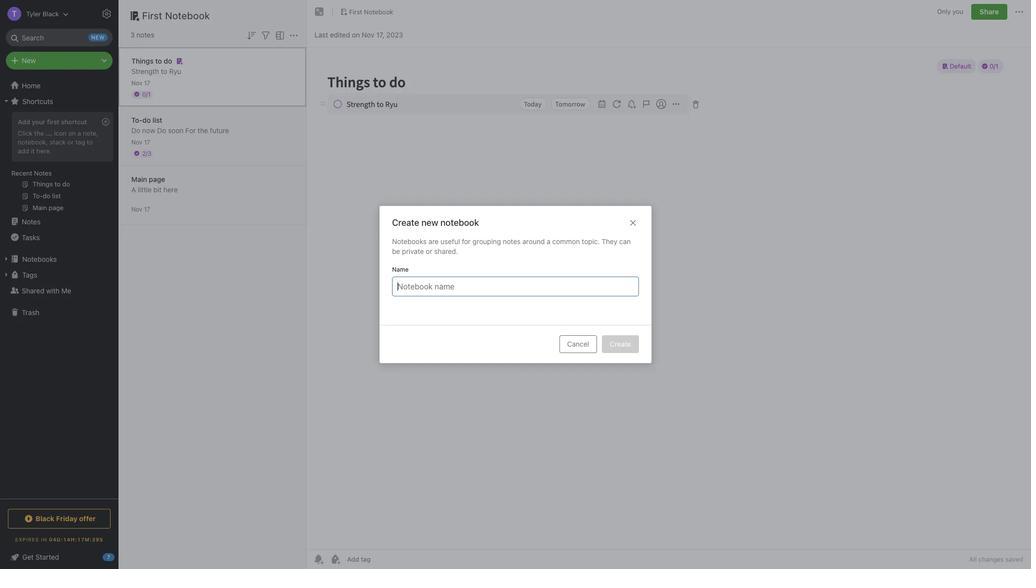 Task type: describe. For each thing, give the bounding box(es) containing it.
create new notebook
[[392, 218, 479, 228]]

1 vertical spatial notes
[[22, 218, 41, 226]]

first inside button
[[349, 8, 362, 16]]

first inside note list element
[[142, 10, 162, 21]]

stack
[[50, 138, 66, 146]]

...
[[46, 129, 52, 137]]

to for things
[[155, 57, 162, 65]]

note,
[[83, 129, 98, 137]]

in
[[41, 537, 47, 543]]

on inside "icon on a note, notebook, stack or tag to add it here."
[[68, 129, 76, 137]]

shared
[[22, 287, 44, 295]]

for
[[185, 126, 196, 135]]

tree containing home
[[0, 78, 119, 499]]

only
[[937, 8, 951, 15]]

only you
[[937, 8, 963, 15]]

nov down a
[[131, 206, 142, 213]]

with
[[46, 287, 60, 295]]

click
[[18, 129, 32, 137]]

tags button
[[0, 267, 118, 283]]

2/3
[[142, 150, 151, 157]]

future
[[210, 126, 229, 135]]

to-do list
[[131, 116, 162, 124]]

or inside "icon on a note, notebook, stack or tag to add it here."
[[67, 138, 74, 146]]

1 horizontal spatial do
[[164, 57, 172, 65]]

cancel
[[567, 340, 589, 349]]

2023
[[386, 30, 403, 39]]

notes link
[[0, 214, 118, 230]]

expires
[[15, 537, 39, 543]]

bit
[[153, 185, 162, 194]]

group containing add your first shortcut
[[0, 109, 118, 218]]

notebook,
[[18, 138, 48, 146]]

strength to ryu
[[131, 67, 181, 75]]

add a reminder image
[[313, 554, 324, 566]]

create for create new notebook
[[392, 218, 419, 228]]

on inside note window 'element'
[[352, 30, 360, 39]]

first notebook inside note list element
[[142, 10, 210, 21]]

new
[[421, 218, 438, 228]]

a inside notebooks are useful for grouping notes around a common topic. they can be private or shared.
[[547, 238, 550, 246]]

a inside "icon on a note, notebook, stack or tag to add it here."
[[78, 129, 81, 137]]

expand tags image
[[2, 271, 10, 279]]

shortcuts
[[22, 97, 53, 105]]

last
[[315, 30, 328, 39]]

17 for do
[[144, 139, 150, 146]]

3 notes
[[130, 31, 154, 39]]

tag
[[75, 138, 85, 146]]

notebook inside note list element
[[165, 10, 210, 21]]

settings image
[[101, 8, 113, 20]]

0 horizontal spatial the
[[34, 129, 44, 137]]

notebook inside button
[[364, 8, 393, 16]]

things
[[131, 57, 154, 65]]

add your first shortcut
[[18, 118, 87, 126]]

private
[[402, 247, 424, 256]]

first
[[47, 118, 59, 126]]

notebooks for notebooks are useful for grouping notes around a common topic. they can be private or shared.
[[392, 238, 427, 246]]

topic.
[[582, 238, 600, 246]]

things to do
[[131, 57, 172, 65]]

add
[[18, 118, 30, 126]]

first notebook inside button
[[349, 8, 393, 16]]

main
[[131, 175, 147, 183]]

cancel button
[[559, 336, 597, 354]]

icon
[[54, 129, 67, 137]]

the inside note list element
[[198, 126, 208, 135]]

click the ...
[[18, 129, 52, 137]]

0/1
[[142, 91, 150, 98]]

share button
[[971, 4, 1007, 20]]

0 horizontal spatial do
[[142, 116, 151, 124]]

now
[[142, 126, 155, 135]]

tasks button
[[0, 230, 118, 245]]

notebook
[[440, 218, 479, 228]]

notebooks for notebooks
[[22, 255, 57, 263]]

3 nov 17 from the top
[[131, 206, 150, 213]]

recent
[[11, 169, 32, 177]]

grouping
[[473, 238, 501, 246]]

nov down strength
[[131, 79, 142, 87]]

little
[[138, 185, 152, 194]]

shortcuts button
[[0, 93, 118, 109]]

strength
[[131, 67, 159, 75]]

new
[[22, 56, 36, 65]]

shortcut
[[61, 118, 87, 126]]

friday
[[56, 515, 77, 523]]

here
[[164, 185, 178, 194]]

can
[[619, 238, 631, 246]]

it
[[31, 147, 35, 155]]

Note Editor text field
[[307, 47, 1031, 550]]



Task type: vqa. For each thing, say whether or not it's contained in the screenshot.
2nd 17 from the top of the Note List element
yes



Task type: locate. For each thing, give the bounding box(es) containing it.
0 horizontal spatial first notebook
[[142, 10, 210, 21]]

0 horizontal spatial do
[[131, 126, 140, 135]]

0 vertical spatial notes
[[136, 31, 154, 39]]

for
[[462, 238, 471, 246]]

1 horizontal spatial notes
[[503, 238, 521, 246]]

add tag image
[[329, 554, 341, 566]]

notebooks link
[[0, 251, 118, 267]]

changes
[[978, 556, 1004, 564]]

create
[[392, 218, 419, 228], [610, 340, 631, 349]]

to
[[155, 57, 162, 65], [161, 67, 167, 75], [87, 138, 93, 146]]

nov 17 down the little
[[131, 206, 150, 213]]

close image
[[627, 217, 639, 229]]

1 horizontal spatial do
[[157, 126, 166, 135]]

1 nov 17 from the top
[[131, 79, 150, 87]]

to for strength
[[161, 67, 167, 75]]

1 horizontal spatial or
[[426, 247, 432, 256]]

do
[[164, 57, 172, 65], [142, 116, 151, 124]]

do up ryu
[[164, 57, 172, 65]]

0 horizontal spatial notes
[[136, 31, 154, 39]]

1 horizontal spatial create
[[610, 340, 631, 349]]

0 vertical spatial on
[[352, 30, 360, 39]]

to inside "icon on a note, notebook, stack or tag to add it here."
[[87, 138, 93, 146]]

0 horizontal spatial notebooks
[[22, 255, 57, 263]]

0 vertical spatial or
[[67, 138, 74, 146]]

nov left 17,
[[362, 30, 374, 39]]

create button
[[602, 336, 639, 354]]

notes
[[34, 169, 52, 177], [22, 218, 41, 226]]

note list element
[[119, 0, 307, 570]]

on down shortcut at the top
[[68, 129, 76, 137]]

1 vertical spatial on
[[68, 129, 76, 137]]

1 vertical spatial a
[[547, 238, 550, 246]]

0 vertical spatial nov 17
[[131, 79, 150, 87]]

first notebook button
[[337, 5, 397, 19]]

share
[[980, 7, 999, 16]]

soon
[[168, 126, 184, 135]]

or inside notebooks are useful for grouping notes around a common topic. they can be private or shared.
[[426, 247, 432, 256]]

add
[[18, 147, 29, 155]]

1 vertical spatial do
[[142, 116, 151, 124]]

icon on a note, notebook, stack or tag to add it here.
[[18, 129, 98, 155]]

3
[[130, 31, 135, 39]]

ryu
[[169, 67, 181, 75]]

2 vertical spatial nov 17
[[131, 206, 150, 213]]

do down the 'list'
[[157, 126, 166, 135]]

04d:14h:17m:39s
[[49, 537, 103, 543]]

home
[[22, 81, 41, 90]]

tree
[[0, 78, 119, 499]]

nov up 2/3 at the top of the page
[[131, 139, 142, 146]]

notebooks up tags
[[22, 255, 57, 263]]

tasks
[[22, 233, 40, 242]]

1 17 from the top
[[144, 79, 150, 87]]

create left the new
[[392, 218, 419, 228]]

create inside button
[[610, 340, 631, 349]]

a up tag
[[78, 129, 81, 137]]

around
[[522, 238, 545, 246]]

notebooks inside notebooks are useful for grouping notes around a common topic. they can be private or shared.
[[392, 238, 427, 246]]

1 vertical spatial nov 17
[[131, 139, 150, 146]]

a
[[131, 185, 136, 194]]

notes right 3
[[136, 31, 154, 39]]

expires in 04d:14h:17m:39s
[[15, 537, 103, 543]]

1 vertical spatial notes
[[503, 238, 521, 246]]

0 vertical spatial notes
[[34, 169, 52, 177]]

black
[[36, 515, 54, 523]]

expand notebooks image
[[2, 255, 10, 263]]

me
[[61, 287, 71, 295]]

or
[[67, 138, 74, 146], [426, 247, 432, 256]]

or down 'are'
[[426, 247, 432, 256]]

1 vertical spatial notebooks
[[22, 255, 57, 263]]

all changes saved
[[969, 556, 1023, 564]]

1 vertical spatial create
[[610, 340, 631, 349]]

expand note image
[[314, 6, 325, 18]]

2 nov 17 from the top
[[131, 139, 150, 146]]

0 horizontal spatial create
[[392, 218, 419, 228]]

name
[[392, 266, 409, 274]]

17,
[[376, 30, 384, 39]]

1 horizontal spatial notebook
[[364, 8, 393, 16]]

notes inside group
[[34, 169, 52, 177]]

be
[[392, 247, 400, 256]]

do down to-
[[131, 126, 140, 135]]

create for create
[[610, 340, 631, 349]]

nov 17 for strength
[[131, 79, 150, 87]]

black friday offer
[[36, 515, 96, 523]]

1 vertical spatial to
[[161, 67, 167, 75]]

first up last edited on nov 17, 2023
[[349, 8, 362, 16]]

list
[[153, 116, 162, 124]]

1 vertical spatial 17
[[144, 139, 150, 146]]

0 vertical spatial create
[[392, 218, 419, 228]]

trash link
[[0, 305, 118, 320]]

first notebook up 17,
[[349, 8, 393, 16]]

2 vertical spatial to
[[87, 138, 93, 146]]

nov 17 for do
[[131, 139, 150, 146]]

shared with me link
[[0, 283, 118, 299]]

tags
[[22, 271, 37, 279]]

page
[[149, 175, 165, 183]]

notebooks inside notebooks link
[[22, 255, 57, 263]]

nov 17 up 2/3 at the top of the page
[[131, 139, 150, 146]]

Name text field
[[397, 278, 635, 296]]

0 vertical spatial to
[[155, 57, 162, 65]]

shared with me
[[22, 287, 71, 295]]

a right around
[[547, 238, 550, 246]]

nov 17
[[131, 79, 150, 87], [131, 139, 150, 146], [131, 206, 150, 213]]

2 vertical spatial 17
[[144, 206, 150, 213]]

nov inside note window 'element'
[[362, 30, 374, 39]]

note window element
[[307, 0, 1031, 570]]

17 up 0/1
[[144, 79, 150, 87]]

nov 17 down strength
[[131, 79, 150, 87]]

1 horizontal spatial first
[[349, 8, 362, 16]]

to up strength to ryu
[[155, 57, 162, 65]]

or left tag
[[67, 138, 74, 146]]

offer
[[79, 515, 96, 523]]

main page a little bit here
[[131, 175, 178, 194]]

recent notes
[[11, 169, 52, 177]]

0 horizontal spatial a
[[78, 129, 81, 137]]

common
[[552, 238, 580, 246]]

here.
[[36, 147, 52, 155]]

1 horizontal spatial on
[[352, 30, 360, 39]]

Search text field
[[13, 29, 106, 46]]

notes up tasks
[[22, 218, 41, 226]]

new button
[[6, 52, 113, 70]]

black friday offer button
[[8, 510, 111, 529]]

1 horizontal spatial notebooks
[[392, 238, 427, 246]]

the
[[198, 126, 208, 135], [34, 129, 44, 137]]

0 vertical spatial do
[[164, 57, 172, 65]]

17 down the little
[[144, 206, 150, 213]]

edited
[[330, 30, 350, 39]]

17 for strength
[[144, 79, 150, 87]]

1 do from the left
[[131, 126, 140, 135]]

notes left around
[[503, 238, 521, 246]]

do up now
[[142, 116, 151, 124]]

first notebook up 3 notes at left top
[[142, 10, 210, 21]]

0 horizontal spatial notebook
[[165, 10, 210, 21]]

0 vertical spatial a
[[78, 129, 81, 137]]

1 vertical spatial or
[[426, 247, 432, 256]]

are
[[429, 238, 439, 246]]

you
[[953, 8, 963, 15]]

your
[[32, 118, 45, 126]]

shared.
[[434, 247, 458, 256]]

do now do soon for the future
[[131, 126, 229, 135]]

None search field
[[13, 29, 106, 46]]

1 horizontal spatial a
[[547, 238, 550, 246]]

0 vertical spatial notebooks
[[392, 238, 427, 246]]

useful
[[440, 238, 460, 246]]

all
[[969, 556, 977, 564]]

notes
[[136, 31, 154, 39], [503, 238, 521, 246]]

first
[[349, 8, 362, 16], [142, 10, 162, 21]]

0 horizontal spatial or
[[67, 138, 74, 146]]

notes right recent
[[34, 169, 52, 177]]

trash
[[22, 308, 39, 317]]

the right for
[[198, 126, 208, 135]]

home link
[[0, 78, 119, 93]]

17
[[144, 79, 150, 87], [144, 139, 150, 146], [144, 206, 150, 213]]

notebooks
[[392, 238, 427, 246], [22, 255, 57, 263]]

nov
[[362, 30, 374, 39], [131, 79, 142, 87], [131, 139, 142, 146], [131, 206, 142, 213]]

0 horizontal spatial on
[[68, 129, 76, 137]]

to down note,
[[87, 138, 93, 146]]

a
[[78, 129, 81, 137], [547, 238, 550, 246]]

do
[[131, 126, 140, 135], [157, 126, 166, 135]]

17 up 2/3 at the top of the page
[[144, 139, 150, 146]]

first notebook
[[349, 8, 393, 16], [142, 10, 210, 21]]

1 horizontal spatial the
[[198, 126, 208, 135]]

notes inside note list element
[[136, 31, 154, 39]]

on right 'edited' in the left top of the page
[[352, 30, 360, 39]]

notebooks are useful for grouping notes around a common topic. they can be private or shared.
[[392, 238, 631, 256]]

the left ...
[[34, 129, 44, 137]]

first up 3 notes at left top
[[142, 10, 162, 21]]

to-
[[131, 116, 142, 124]]

they
[[602, 238, 617, 246]]

1 horizontal spatial first notebook
[[349, 8, 393, 16]]

0 horizontal spatial first
[[142, 10, 162, 21]]

saved
[[1006, 556, 1023, 564]]

create right cancel
[[610, 340, 631, 349]]

to left ryu
[[161, 67, 167, 75]]

3 17 from the top
[[144, 206, 150, 213]]

last edited on nov 17, 2023
[[315, 30, 403, 39]]

notebooks up private
[[392, 238, 427, 246]]

0 vertical spatial 17
[[144, 79, 150, 87]]

notes inside notebooks are useful for grouping notes around a common topic. they can be private or shared.
[[503, 238, 521, 246]]

2 17 from the top
[[144, 139, 150, 146]]

2 do from the left
[[157, 126, 166, 135]]

group
[[0, 109, 118, 218]]



